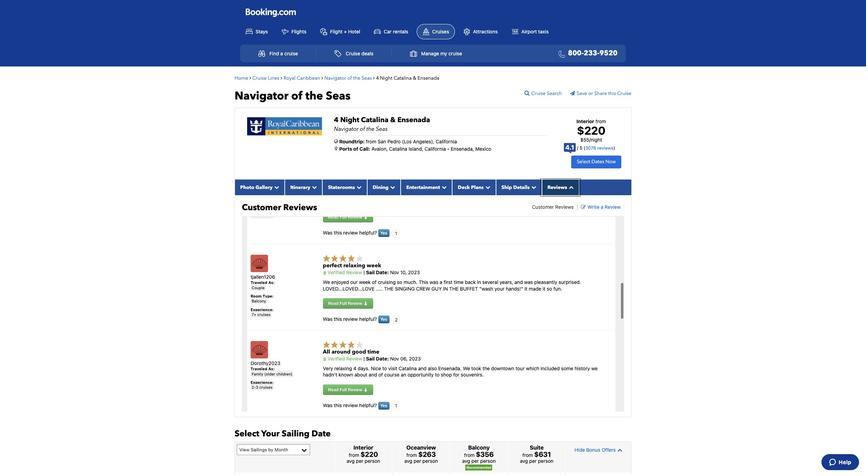 Task type: locate. For each thing, give the bounding box(es) containing it.
catalina inside very relaxing 4 days. nice to visit catalina and also ensenada. we took the downtown tour which included some history we hadn't known about and of course an opportunity to shop for souvenirs.
[[399, 366, 417, 372]]

booking.com home image
[[246, 8, 296, 17]]

relaxing up known
[[334, 366, 352, 372]]

surprised.
[[559, 279, 581, 285]]

so
[[397, 279, 402, 285], [547, 286, 552, 292]]

0 horizontal spatial $220
[[361, 451, 378, 459]]

person inside the balcony from $356 avg per person
[[480, 458, 496, 464]]

4 inside very relaxing 4 days. nice to visit catalina and also ensenada. we took the downtown tour which included some history we hadn't known about and of course an opportunity to shop for souvenirs.
[[353, 366, 356, 372]]

1 horizontal spatial to
[[435, 372, 440, 378]]

from for interior from $220 $55 / night
[[596, 118, 606, 124]]

was
[[323, 230, 333, 236], [323, 316, 333, 322], [323, 402, 333, 408]]

so right it
[[547, 286, 552, 292]]

and inside the we enjoyed our week of cruising so much.  this was a first time back in several years, and was pleasantly surprised. loved...loved...love ..... the singing  crew guy in the buffet  "wash your hands!"  it made it so fun.
[[515, 279, 523, 285]]

select for select          dates now
[[577, 159, 590, 165]]

was this review helpful? yes down 'loved...loved...love'
[[323, 316, 387, 322]]

1 vertical spatial review
[[343, 316, 358, 322]]

read for all
[[328, 387, 339, 392]]

date: for perfect relaxing week
[[376, 270, 389, 275]]

verified review up enjoyed
[[326, 270, 362, 275]]

2 vertical spatial was
[[323, 402, 333, 408]]

/
[[589, 137, 591, 143], [577, 145, 578, 151]]

royal caribbean
[[284, 75, 320, 81]]

a
[[280, 50, 283, 56], [601, 204, 603, 210], [440, 279, 442, 285]]

2 experience: from the top
[[251, 380, 274, 385]]

chevron up image right bonus
[[616, 448, 622, 453]]

sailing
[[282, 428, 310, 440]]

this
[[608, 90, 616, 97], [334, 230, 342, 236], [334, 316, 342, 322], [334, 402, 342, 408]]

0 vertical spatial we
[[323, 279, 330, 285]]

$220 inside 'interior from $220 $55 / night'
[[577, 124, 606, 137]]

0 vertical spatial sail
[[366, 270, 375, 275]]

person down interior
[[365, 458, 380, 464]]

2 vertical spatial read full review
[[328, 387, 364, 392]]

per up 'recommended' image at the right of the page
[[472, 458, 479, 464]]

full down known
[[340, 387, 347, 392]]

manage my cruise button
[[403, 47, 470, 60]]

2 verified from the top
[[328, 356, 345, 362]]

4
[[376, 75, 379, 81], [334, 115, 339, 124], [353, 366, 356, 372]]

chevron down image right ship
[[530, 185, 536, 190]]

4 for 4 night catalina & ensenada navigator of the seas
[[334, 115, 339, 124]]

person down oceanview
[[423, 458, 438, 464]]

week inside the we enjoyed our week of cruising so much.  this was a first time back in several years, and was pleasantly surprised. loved...loved...love ..... the singing  crew guy in the buffet  "wash your hands!"  it made it so fun.
[[359, 279, 371, 285]]

1 experience: from the top
[[251, 307, 274, 312]]

2 nov from the top
[[390, 356, 399, 362]]

cruise lines
[[252, 75, 279, 81]]

select          dates now link
[[571, 156, 621, 168]]

several
[[482, 279, 498, 285]]

review up our
[[346, 270, 362, 275]]

0 vertical spatial review
[[343, 230, 358, 236]]

2 verified review link from the top
[[323, 356, 362, 362]]

from up call: at the top
[[366, 138, 376, 144]]

itinerary
[[290, 184, 310, 191]]

&
[[413, 75, 416, 81], [390, 115, 396, 124]]

small verified icon image for perfect relaxing week
[[323, 271, 326, 275]]

yes for perfect relaxing week
[[380, 317, 387, 322]]

nov left the 06,
[[390, 356, 399, 362]]

ensenada inside "4 night catalina & ensenada navigator of the seas"
[[397, 115, 430, 124]]

entertainment
[[406, 184, 440, 191]]

0 horizontal spatial customer reviews
[[242, 202, 317, 213]]

select for select your sailing date
[[235, 428, 259, 440]]

deck
[[458, 184, 470, 191]]

1 vertical spatial select
[[235, 428, 259, 440]]

was this review helpful? yes for around
[[323, 402, 387, 408]]

1 horizontal spatial chevron down image
[[440, 185, 447, 190]]

2 vertical spatial full
[[340, 387, 347, 392]]

4 up about
[[353, 366, 356, 372]]

0 vertical spatial as:
[[268, 280, 275, 285]]

0 vertical spatial 1
[[395, 230, 397, 236]]

person inside suite from $631 avg per person
[[538, 458, 554, 464]]

chevron down image for itinerary
[[310, 185, 317, 190]]

4 per from the left
[[529, 458, 537, 464]]

2 | from the top
[[364, 356, 365, 362]]

good
[[352, 348, 366, 356]]

chevron down image inside itinerary "dropdown button"
[[310, 185, 317, 190]]

0 vertical spatial cruises
[[260, 213, 273, 217]]

airport
[[521, 28, 537, 34]]

0 vertical spatial read full review
[[328, 215, 364, 220]]

some
[[561, 366, 573, 372]]

car rentals link
[[369, 24, 414, 39]]

traveled for dorothy2023
[[251, 367, 267, 371]]

read for perfect
[[328, 301, 339, 306]]

read full review button down 'loved...loved...love'
[[323, 298, 373, 309]]

from right interior
[[596, 118, 606, 124]]

helpful? for week
[[359, 316, 377, 322]]

3076 reviews link
[[585, 145, 613, 151]]

chevron down image for entertainment
[[440, 185, 447, 190]]

balcony up 'recommended' image at the right of the page
[[468, 445, 490, 451]]

read down "staterooms" on the left top
[[328, 215, 339, 220]]

small verified icon image down perfect
[[323, 271, 326, 275]]

0 vertical spatial small verified icon image
[[323, 271, 326, 275]]

1 vertical spatial read
[[328, 301, 339, 306]]

1 horizontal spatial $220
[[577, 124, 606, 137]]

avg inside the balcony from $356 avg per person
[[462, 458, 470, 464]]

chevron down image inside entertainment dropdown button
[[440, 185, 447, 190]]

small verified icon image
[[323, 271, 326, 275], [323, 358, 326, 361]]

a right find
[[280, 50, 283, 56]]

so up singing
[[397, 279, 402, 285]]

1 read full review from the top
[[328, 215, 364, 220]]

2 vertical spatial was this review helpful? yes
[[323, 402, 387, 408]]

1 vertical spatial verified
[[328, 356, 345, 362]]

1 vertical spatial a
[[601, 204, 603, 210]]

2 per from the left
[[414, 458, 421, 464]]

0 horizontal spatial select
[[235, 428, 259, 440]]

1 vertical spatial experience:
[[251, 380, 274, 385]]

0 vertical spatial yes
[[380, 231, 387, 236]]

chevron down image inside deck plans dropdown button
[[484, 185, 490, 190]]

& down travel menu navigation
[[413, 75, 416, 81]]

2 horizontal spatial and
[[515, 279, 523, 285]]

1 horizontal spatial select
[[577, 159, 590, 165]]

experience: up '7+'
[[251, 307, 274, 312]]

per inside interior from $220 avg per person
[[356, 458, 363, 464]]

navigator down cruise lines link
[[235, 88, 288, 104]]

1 horizontal spatial a
[[440, 279, 442, 285]]

0 vertical spatial full
[[340, 215, 347, 220]]

your
[[261, 428, 280, 440]]

ensenada
[[418, 75, 439, 81], [397, 115, 430, 124]]

traveled up couple
[[251, 280, 267, 285]]

date: for all around good time
[[376, 356, 389, 362]]

read full review button down staterooms dropdown button
[[323, 212, 373, 223]]

3
[[256, 385, 258, 390]]

of down nice
[[378, 372, 383, 378]]

3 full from the top
[[340, 387, 347, 392]]

was up all
[[323, 316, 333, 322]]

per inside suite from $631 avg per person
[[529, 458, 537, 464]]

0 horizontal spatial night
[[340, 115, 359, 124]]

| for good
[[364, 356, 365, 362]]

2 person from the left
[[423, 458, 438, 464]]

1 vertical spatial yes button
[[378, 316, 390, 323]]

per down oceanview
[[414, 458, 421, 464]]

2 vertical spatial yes button
[[378, 402, 390, 410]]

2 sail from the top
[[366, 356, 375, 362]]

customer
[[242, 202, 281, 213], [532, 204, 554, 210]]

from inside the balcony from $356 avg per person
[[464, 452, 475, 458]]

yes button
[[378, 230, 390, 237], [378, 316, 390, 323], [378, 402, 390, 410]]

1 for yes button corresponding to all around good time
[[395, 403, 397, 409]]

per for $220
[[356, 458, 363, 464]]

0 vertical spatial verified review
[[326, 270, 362, 275]]

verified up 'very'
[[328, 356, 345, 362]]

1 read from the top
[[328, 215, 339, 220]]

verified review
[[326, 270, 362, 275], [326, 356, 362, 362]]

cruising
[[378, 279, 396, 285]]

a inside the we enjoyed our week of cruising so much.  this was a first time back in several years, and was pleasantly surprised. loved...loved...love ..... the singing  crew guy in the buffet  "wash your hands!"  it made it so fun.
[[440, 279, 442, 285]]

3 was from the top
[[323, 402, 333, 408]]

1 vertical spatial was this review helpful? yes
[[323, 316, 387, 322]]

to down also
[[435, 372, 440, 378]]

avg for $220
[[347, 458, 355, 464]]

4 person from the left
[[538, 458, 554, 464]]

1 chevron down image from the left
[[273, 185, 279, 190]]

we up "souvenirs."
[[463, 366, 470, 372]]

3 chevron down image from the left
[[530, 185, 536, 190]]

1 nov from the top
[[390, 270, 399, 275]]

avg for $631
[[520, 458, 528, 464]]

the right in
[[449, 286, 459, 292]]

seas down navigator of the seas link
[[326, 88, 351, 104]]

0 vertical spatial select
[[577, 159, 590, 165]]

ensenada up (los
[[397, 115, 430, 124]]

3 person from the left
[[480, 458, 496, 464]]

from down suite
[[523, 452, 533, 458]]

chevron up image up customer reviews link at top
[[567, 185, 574, 190]]

cruises right the 3
[[259, 385, 273, 390]]

navigator of the seas main content
[[231, 70, 635, 475]]

0 vertical spatial navigator
[[324, 75, 346, 81]]

angle right image
[[281, 75, 282, 80], [321, 75, 323, 80], [373, 75, 375, 80]]

traveled inside tjallen1206 traveled as: couple
[[251, 280, 267, 285]]

1 vertical spatial read full review
[[328, 301, 364, 306]]

helpful? for good
[[359, 402, 377, 408]]

person inside oceanview from $263 avg per person
[[423, 458, 438, 464]]

night for 4 night catalina & ensenada navigator of the seas
[[340, 115, 359, 124]]

person down suite
[[538, 458, 554, 464]]

6
[[256, 213, 258, 217]]

0 vertical spatial ensenada
[[418, 75, 439, 81]]

relaxing for very
[[334, 366, 352, 372]]

cruise for cruise lines
[[252, 75, 267, 81]]

nov for perfect relaxing week
[[390, 270, 399, 275]]

chevron down image left entertainment
[[389, 185, 395, 190]]

was up it
[[524, 279, 533, 285]]

2 read from the top
[[328, 301, 339, 306]]

2 as: from the top
[[268, 367, 275, 371]]

1 horizontal spatial the
[[449, 286, 459, 292]]

1 vertical spatial helpful?
[[359, 316, 377, 322]]

| up 'loved...loved...love'
[[364, 270, 365, 275]]

room
[[251, 294, 262, 298]]

2 read full review from the top
[[328, 301, 364, 306]]

staterooms
[[328, 184, 355, 191]]

1 horizontal spatial cruise
[[448, 50, 462, 56]]

reviews up customer reviews link at top
[[548, 184, 567, 191]]

1 full from the top
[[340, 215, 347, 220]]

1 date: from the top
[[376, 270, 389, 275]]

2 read full review button from the top
[[323, 298, 373, 309]]

800-
[[568, 48, 584, 58]]

cruise inside find a cruise link
[[284, 50, 298, 56]]

chevron down image left "staterooms" on the left top
[[310, 185, 317, 190]]

1 verified review link from the top
[[323, 270, 362, 275]]

customer reviews down 3888754
[[242, 202, 317, 213]]

small verified icon image down all
[[323, 358, 326, 361]]

1 vertical spatial relaxing
[[334, 366, 352, 372]]

a inside navigation
[[280, 50, 283, 56]]

7+
[[252, 312, 256, 317]]

0 vertical spatial /
[[589, 137, 591, 143]]

1 the from the left
[[384, 286, 394, 292]]

deck plans
[[458, 184, 484, 191]]

2 vertical spatial read
[[328, 387, 339, 392]]

1 as: from the top
[[268, 280, 275, 285]]

3 angle right image from the left
[[373, 75, 375, 80]]

2 small verified icon image from the top
[[323, 358, 326, 361]]

2 vertical spatial a
[[440, 279, 442, 285]]

chevron up image inside the reviews dropdown button
[[567, 185, 574, 190]]

shop
[[441, 372, 452, 378]]

airport taxis link
[[506, 24, 554, 39]]

chevron up image inside hide bonus offers link
[[616, 448, 622, 453]]

tour
[[516, 366, 525, 372]]

was this review helpful? yes down about
[[323, 402, 387, 408]]

2 avg from the left
[[404, 458, 412, 464]]

chevron down image inside photo gallery dropdown button
[[273, 185, 279, 190]]

2 was this review helpful? yes from the top
[[323, 316, 387, 322]]

flight + hotel
[[330, 28, 360, 34]]

0 horizontal spatial seas
[[326, 88, 351, 104]]

0 vertical spatial read
[[328, 215, 339, 220]]

navigator of the seas down royal
[[235, 88, 351, 104]]

from left $356 on the right bottom of the page
[[464, 452, 475, 458]]

read full review button
[[323, 212, 373, 223], [323, 298, 373, 309], [323, 385, 373, 395]]

save
[[577, 90, 587, 97]]

1 verified from the top
[[328, 270, 345, 275]]

3 review from the top
[[343, 402, 358, 408]]

0 vertical spatial navigator of the seas
[[324, 75, 372, 81]]

1 person from the left
[[365, 458, 380, 464]]

chevron down image right 3888754
[[273, 185, 279, 190]]

in
[[443, 286, 448, 292]]

chevron down image for deck plans
[[484, 185, 490, 190]]

1 horizontal spatial night
[[380, 75, 393, 81]]

3 chevron down image from the left
[[389, 185, 395, 190]]

4 chevron down image from the left
[[484, 185, 490, 190]]

2 horizontal spatial chevron down image
[[530, 185, 536, 190]]

royal caribbean image
[[247, 117, 322, 136]]

1 vertical spatial yes
[[380, 317, 387, 322]]

0 vertical spatial 2023
[[408, 270, 420, 275]]

3 read from the top
[[328, 387, 339, 392]]

1 angle right image from the left
[[281, 75, 282, 80]]

1 vertical spatial date:
[[376, 356, 389, 362]]

2023
[[408, 270, 420, 275], [409, 356, 421, 362]]

week right our
[[359, 279, 371, 285]]

chevron up image
[[567, 185, 574, 190], [616, 448, 622, 453]]

avg down oceanview
[[404, 458, 412, 464]]

of down the royal caribbean link
[[291, 88, 303, 104]]

3 yes from the top
[[380, 403, 387, 408]]

2 review from the top
[[343, 316, 358, 322]]

experience: for cruises
[[251, 307, 274, 312]]

1 vertical spatial verified review
[[326, 356, 362, 362]]

cruises inside experience: 7+ cruises
[[257, 312, 271, 317]]

cruise right my
[[448, 50, 462, 56]]

1 vertical spatial so
[[547, 286, 552, 292]]

avg for $263
[[404, 458, 412, 464]]

0 vertical spatial so
[[397, 279, 402, 285]]

avg down interior
[[347, 458, 355, 464]]

1 vertical spatial 4
[[334, 115, 339, 124]]

2 yes button from the top
[[378, 316, 390, 323]]

person inside interior from $220 avg per person
[[365, 458, 380, 464]]

of inside "4 night catalina & ensenada navigator of the seas"
[[360, 125, 365, 133]]

taxis
[[538, 28, 549, 34]]

1 vertical spatial nov
[[390, 356, 399, 362]]

3 per from the left
[[472, 458, 479, 464]]

1 traveled from the top
[[251, 280, 267, 285]]

0 horizontal spatial chevron down image
[[355, 185, 362, 190]]

0 vertical spatial night
[[380, 75, 393, 81]]

1
[[395, 230, 397, 236], [395, 403, 397, 409]]

yes for all around good time
[[380, 403, 387, 408]]

from inside oceanview from $263 avg per person
[[407, 452, 417, 458]]

verified review link for around
[[323, 356, 362, 362]]

1 horizontal spatial /
[[589, 137, 591, 143]]

read full review for around
[[328, 387, 364, 392]]

1 vertical spatial &
[[390, 115, 396, 124]]

1 vertical spatial cruises
[[257, 312, 271, 317]]

0 vertical spatial balcony
[[252, 299, 266, 303]]

read full review button for relaxing
[[323, 298, 373, 309]]

1 vertical spatial small verified icon image
[[323, 358, 326, 361]]

roundtrip:
[[339, 138, 365, 144]]

view
[[239, 447, 250, 453]]

2 vertical spatial review
[[343, 402, 358, 408]]

1 vertical spatial time
[[367, 348, 379, 356]]

rentals
[[393, 28, 408, 34]]

1 yes button from the top
[[378, 230, 390, 237]]

$220 inside interior from $220 avg per person
[[361, 451, 378, 459]]

1 chevron down image from the left
[[355, 185, 362, 190]]

cruise inside manage my cruise "dropdown button"
[[448, 50, 462, 56]]

per for $631
[[529, 458, 537, 464]]

0 horizontal spatial the
[[384, 286, 394, 292]]

select          dates now
[[577, 159, 616, 165]]

reviews
[[598, 145, 613, 151]]

cruise right find
[[284, 50, 298, 56]]

3 was this review helpful? yes from the top
[[323, 402, 387, 408]]

course
[[384, 372, 400, 378]]

cruises for 6
[[260, 213, 273, 217]]

manage
[[421, 50, 439, 56]]

fun.
[[554, 286, 562, 292]]

full for relaxing
[[340, 301, 347, 306]]

a for write
[[601, 204, 603, 210]]

of up .....
[[372, 279, 377, 285]]

traveled
[[251, 280, 267, 285], [251, 367, 267, 371]]

avg up 'recommended' image at the right of the page
[[462, 458, 470, 464]]

1 sail from the top
[[366, 270, 375, 275]]

avg inside suite from $631 avg per person
[[520, 458, 528, 464]]

0 vertical spatial &
[[413, 75, 416, 81]]

1 small verified icon image from the top
[[323, 271, 326, 275]]

ensenada for 4 night catalina & ensenada
[[418, 75, 439, 81]]

4 avg from the left
[[520, 458, 528, 464]]

opportunity
[[408, 372, 434, 378]]

as: inside 'dorothy2023 traveled as: family (older children)'
[[268, 367, 275, 371]]

2 chevron down image from the left
[[440, 185, 447, 190]]

date
[[312, 428, 331, 440]]

2 yes from the top
[[380, 317, 387, 322]]

which
[[526, 366, 539, 372]]

1 | from the top
[[364, 270, 365, 275]]

review right write at the right top of the page
[[605, 204, 621, 210]]

5
[[580, 145, 582, 151]]

cruise for cruise deals
[[346, 50, 360, 56]]

3 read full review from the top
[[328, 387, 364, 392]]

per for $263
[[414, 458, 421, 464]]

select inside select          dates now link
[[577, 159, 590, 165]]

relaxing for perfect
[[343, 262, 365, 270]]

0 vertical spatial was this review helpful? yes
[[323, 230, 387, 236]]

1 vertical spatial sail
[[366, 356, 375, 362]]

reviews inside the reviews dropdown button
[[548, 184, 567, 191]]

3 helpful? from the top
[[359, 402, 377, 408]]

of down roundtrip:
[[353, 146, 358, 152]]

cruise inside travel menu navigation
[[346, 50, 360, 56]]

nov left 10,
[[390, 270, 399, 275]]

verified review up known
[[326, 356, 362, 362]]

angle right image right lines
[[281, 75, 282, 80]]

+
[[344, 28, 347, 34]]

deals
[[362, 50, 373, 56]]

0 vertical spatial chevron up image
[[567, 185, 574, 190]]

2 was from the top
[[323, 316, 333, 322]]

2 chevron down image from the left
[[310, 185, 317, 190]]

2 full from the top
[[340, 301, 347, 306]]

2 verified review from the top
[[326, 356, 362, 362]]

2 1 from the top
[[395, 403, 397, 409]]

week up cruising
[[367, 262, 381, 270]]

reviews left edit icon
[[555, 204, 574, 210]]

of up roundtrip:
[[360, 125, 365, 133]]

as: inside tjallen1206 traveled as: couple
[[268, 280, 275, 285]]

1 horizontal spatial customer
[[532, 204, 554, 210]]

2 helpful? from the top
[[359, 316, 377, 322]]

0 vertical spatial read full review button
[[323, 212, 373, 223]]

nov
[[390, 270, 399, 275], [390, 356, 399, 362]]

3 avg from the left
[[462, 458, 470, 464]]

night inside "4 night catalina & ensenada navigator of the seas"
[[340, 115, 359, 124]]

4 inside "4 night catalina & ensenada navigator of the seas"
[[334, 115, 339, 124]]

view sailings by month link
[[237, 444, 310, 455]]

|
[[364, 270, 365, 275], [364, 356, 365, 362]]

chevron down image inside dining dropdown button
[[389, 185, 395, 190]]

from inside 'interior from $220 $55 / night'
[[596, 118, 606, 124]]

1 horizontal spatial seas
[[362, 75, 372, 81]]

chevron up image for hide bonus offers
[[616, 448, 622, 453]]

/ inside 4.1 / 5 ( 3076 reviews )
[[577, 145, 578, 151]]

chevron down image for photo gallery
[[273, 185, 279, 190]]

angle right image for navigator of the seas
[[373, 75, 375, 80]]

from inside suite from $631 avg per person
[[523, 452, 533, 458]]

0 horizontal spatial balcony
[[252, 299, 266, 303]]

0 horizontal spatial and
[[369, 372, 377, 378]]

& for 4 night catalina & ensenada
[[413, 75, 416, 81]]

edit image
[[581, 205, 586, 209]]

per inside the balcony from $356 avg per person
[[472, 458, 479, 464]]

| for week
[[364, 270, 365, 275]]

verified review for relaxing
[[326, 270, 362, 275]]

1 cruise from the left
[[284, 50, 298, 56]]

2 vertical spatial seas
[[376, 125, 388, 133]]

review down known
[[343, 402, 358, 408]]

we enjoyed our week of cruising so much.  this was a first time back in several years, and was pleasantly surprised. loved...loved...love ..... the singing  crew guy in the buffet  "wash your hands!"  it made it so fun.
[[323, 279, 581, 292]]

select down (
[[577, 159, 590, 165]]

full down staterooms dropdown button
[[340, 215, 347, 220]]

2 angle right image from the left
[[321, 75, 323, 80]]

person for $220
[[365, 458, 380, 464]]

2 horizontal spatial 4
[[376, 75, 379, 81]]

chevron down image
[[273, 185, 279, 190], [310, 185, 317, 190], [389, 185, 395, 190], [484, 185, 490, 190]]

2 vertical spatial navigator
[[334, 125, 359, 133]]

chevron down image inside staterooms dropdown button
[[355, 185, 362, 190]]

find a cruise
[[269, 50, 298, 56]]

select up view
[[235, 428, 259, 440]]

catalina inside "4 night catalina & ensenada navigator of the seas"
[[361, 115, 389, 124]]

seas up san
[[376, 125, 388, 133]]

about
[[355, 372, 367, 378]]

customer reviews link
[[532, 204, 574, 210]]

navigator right caribbean
[[324, 75, 346, 81]]

read full review down staterooms dropdown button
[[328, 215, 364, 220]]

yes button for all around good time
[[378, 402, 390, 410]]

customer reviews down the reviews dropdown button
[[532, 204, 574, 210]]

california up •
[[436, 138, 457, 144]]

chevron down image
[[355, 185, 362, 190], [440, 185, 447, 190], [530, 185, 536, 190]]

the down cruising
[[384, 286, 394, 292]]

0 vertical spatial seas
[[362, 75, 372, 81]]

much.
[[404, 279, 418, 285]]

cruise right angle right icon
[[252, 75, 267, 81]]

verified up enjoyed
[[328, 270, 345, 275]]

night
[[591, 137, 602, 143]]

0 horizontal spatial chevron up image
[[567, 185, 574, 190]]

1 horizontal spatial and
[[418, 366, 427, 372]]

navigator up roundtrip:
[[334, 125, 359, 133]]

lines
[[268, 75, 279, 81]]

1 avg from the left
[[347, 458, 355, 464]]

chevron down image inside the ship details dropdown button
[[530, 185, 536, 190]]

back
[[465, 279, 476, 285]]

avg inside oceanview from $263 avg per person
[[404, 458, 412, 464]]

verified review link up enjoyed
[[323, 270, 362, 275]]

the inside "4 night catalina & ensenada navigator of the seas"
[[367, 125, 375, 133]]

1 verified review from the top
[[326, 270, 362, 275]]

itinerary button
[[285, 180, 323, 195]]

0 horizontal spatial was
[[430, 279, 438, 285]]

2 the from the left
[[449, 286, 459, 292]]

2 vertical spatial read full review button
[[323, 385, 373, 395]]

2 cruise from the left
[[448, 50, 462, 56]]

3 read full review button from the top
[[323, 385, 373, 395]]

0 horizontal spatial &
[[390, 115, 396, 124]]

0 vertical spatial california
[[436, 138, 457, 144]]

1 per from the left
[[356, 458, 363, 464]]

customer down the reviews dropdown button
[[532, 204, 554, 210]]

2 vertical spatial and
[[369, 372, 377, 378]]

2 was from the left
[[524, 279, 533, 285]]

from down interior
[[349, 452, 359, 458]]

ensenada down manage
[[418, 75, 439, 81]]

& inside "4 night catalina & ensenada navigator of the seas"
[[390, 115, 396, 124]]

guy
[[432, 286, 442, 292]]

from inside interior from $220 avg per person
[[349, 452, 359, 458]]

per inside oceanview from $263 avg per person
[[414, 458, 421, 464]]

read down hadn't
[[328, 387, 339, 392]]

verified for perfect
[[328, 270, 345, 275]]

was this review helpful? yes up "perfect relaxing week"
[[323, 230, 387, 236]]

relaxing inside very relaxing 4 days. nice to visit catalina and also ensenada. we took the downtown tour which included some history we hadn't known about and of course an opportunity to shop for souvenirs.
[[334, 366, 352, 372]]

person for $263
[[423, 458, 438, 464]]

1 1 from the top
[[395, 230, 397, 236]]

"wash
[[479, 286, 493, 292]]

reviews
[[548, 184, 567, 191], [283, 202, 317, 213], [555, 204, 574, 210]]

0 horizontal spatial a
[[280, 50, 283, 56]]

avg inside interior from $220 avg per person
[[347, 458, 355, 464]]

customer down 3888754
[[242, 202, 281, 213]]

balcony down room
[[252, 299, 266, 303]]

2 date: from the top
[[376, 356, 389, 362]]

1 vertical spatial /
[[577, 145, 578, 151]]

full for around
[[340, 387, 347, 392]]

2-
[[252, 385, 256, 390]]

| sail date: nov 10, 2023
[[362, 270, 420, 275]]

read full review down known
[[328, 387, 364, 392]]

perfect
[[323, 262, 342, 270]]

save or share this cruise link
[[570, 90, 632, 97]]

1 horizontal spatial 4
[[353, 366, 356, 372]]

was this review helpful? yes for relaxing
[[323, 316, 387, 322]]

this up perfect
[[334, 230, 342, 236]]

& up pedro
[[390, 115, 396, 124]]

chevron down image left deck
[[440, 185, 447, 190]]

0 horizontal spatial time
[[367, 348, 379, 356]]

a for find
[[280, 50, 283, 56]]

traveled inside 'dorothy2023 traveled as: family (older children)'
[[251, 367, 267, 371]]

1 vertical spatial traveled
[[251, 367, 267, 371]]

to
[[382, 366, 387, 372], [435, 372, 440, 378]]

2 horizontal spatial a
[[601, 204, 603, 210]]

angle right image for cruise lines
[[281, 75, 282, 80]]

3 yes button from the top
[[378, 402, 390, 410]]

as: up (older
[[268, 367, 275, 371]]

0 vertical spatial helpful?
[[359, 230, 377, 236]]

0 horizontal spatial we
[[323, 279, 330, 285]]

airport taxis
[[521, 28, 549, 34]]

2 traveled from the top
[[251, 367, 267, 371]]



Task type: vqa. For each thing, say whether or not it's contained in the screenshot.
top the "shower,"
no



Task type: describe. For each thing, give the bounding box(es) containing it.
night for 4 night catalina & ensenada
[[380, 75, 393, 81]]

this right share
[[608, 90, 616, 97]]

pleasantly
[[534, 279, 557, 285]]

cruises for 7+
[[257, 312, 271, 317]]

0 vertical spatial to
[[382, 366, 387, 372]]

tjallen1206 image
[[251, 255, 268, 272]]

very relaxing 4 days. nice to visit catalina and also ensenada. we took the downtown tour which included some history we hadn't known about and of course an opportunity to shop for souvenirs.
[[323, 366, 598, 378]]

home link
[[235, 75, 248, 81]]

by
[[268, 447, 273, 453]]

globe image
[[334, 139, 338, 144]]

0 horizontal spatial customer
[[242, 202, 281, 213]]

balcony inside "room type: balcony"
[[252, 299, 266, 303]]

1 was this review helpful? yes from the top
[[323, 230, 387, 236]]

review up the days.
[[346, 356, 362, 362]]

california for island,
[[425, 146, 446, 152]]

map marker image
[[335, 146, 338, 151]]

was for perfect
[[323, 316, 333, 322]]

balcony from $356 avg per person
[[462, 445, 496, 464]]

navigator inside "4 night catalina & ensenada navigator of the seas"
[[334, 125, 359, 133]]

chevron down image for staterooms
[[355, 185, 362, 190]]

ensenada,
[[451, 146, 474, 152]]

read full review button for around
[[323, 385, 373, 395]]

0 horizontal spatial so
[[397, 279, 402, 285]]

stays
[[256, 28, 268, 34]]

included
[[541, 366, 560, 372]]

1 yes from the top
[[380, 231, 387, 236]]

ports
[[339, 146, 352, 152]]

stays link
[[240, 24, 273, 39]]

traveled for tjallen1206
[[251, 280, 267, 285]]

write a review
[[588, 204, 621, 210]]

offers
[[602, 447, 616, 453]]

month
[[275, 447, 288, 453]]

oceanview from $263 avg per person
[[404, 445, 438, 464]]

1 read full review button from the top
[[323, 212, 373, 223]]

we inside very relaxing 4 days. nice to visit catalina and also ensenada. we took the downtown tour which included some history we hadn't known about and of course an opportunity to shop for souvenirs.
[[463, 366, 470, 372]]

read full review for relaxing
[[328, 301, 364, 306]]

from for interior from $220 avg per person
[[349, 452, 359, 458]]

all
[[323, 348, 330, 356]]

hotel
[[348, 28, 360, 34]]

1 horizontal spatial customer reviews
[[532, 204, 574, 210]]

hide bonus offers
[[575, 447, 616, 453]]

children)
[[276, 372, 292, 376]]

4 night catalina & ensenada
[[376, 75, 439, 81]]

gallery
[[256, 184, 273, 191]]

& for 4 night catalina & ensenada navigator of the seas
[[390, 115, 396, 124]]

ship details button
[[496, 180, 542, 195]]

my
[[440, 50, 447, 56]]

1 vertical spatial seas
[[326, 88, 351, 104]]

review for relaxing
[[343, 316, 358, 322]]

small verified icon image for all around good time
[[323, 358, 326, 361]]

loved...loved...love
[[323, 286, 375, 292]]

of down cruise deals link
[[347, 75, 352, 81]]

as: for dorothy2023
[[268, 367, 275, 371]]

800-233-9520 link
[[556, 48, 618, 58]]

$356
[[476, 451, 494, 459]]

cruise search
[[531, 90, 562, 97]]

souvenirs.
[[461, 372, 484, 378]]

2
[[395, 317, 398, 323]]

person for $631
[[538, 458, 554, 464]]

experience: for 3
[[251, 380, 274, 385]]

review down staterooms dropdown button
[[348, 215, 362, 220]]

search
[[547, 90, 562, 97]]

verified review for around
[[326, 356, 362, 362]]

cruise for manage my cruise
[[448, 50, 462, 56]]

yes button for perfect relaxing week
[[378, 316, 390, 323]]

couple
[[252, 285, 265, 290]]

this down hadn't
[[334, 402, 342, 408]]

tjallen1206
[[251, 274, 275, 280]]

1 vertical spatial to
[[435, 372, 440, 378]]

(los
[[402, 138, 412, 144]]

chevron down image for dining
[[389, 185, 395, 190]]

$220 for interior from $220 $55 / night
[[577, 124, 606, 137]]

chevron up image for reviews
[[567, 185, 574, 190]]

experience: 2-3 cruises
[[251, 380, 274, 390]]

)
[[613, 145, 615, 151]]

review down about
[[348, 387, 362, 392]]

find a cruise link
[[251, 47, 306, 60]]

nov for all around good time
[[390, 356, 399, 362]]

was for all
[[323, 402, 333, 408]]

now
[[606, 159, 616, 165]]

1 for 1st yes button
[[395, 230, 397, 236]]

the down caribbean
[[305, 88, 323, 104]]

dates
[[592, 159, 604, 165]]

time inside the we enjoyed our week of cruising so much.  this was a first time back in several years, and was pleasantly surprised. loved...loved...love ..... the singing  crew guy in the buffet  "wash your hands!"  it made it so fun.
[[454, 279, 464, 285]]

reviews down the itinerary
[[283, 202, 317, 213]]

san
[[378, 138, 386, 144]]

recommended image
[[466, 465, 492, 471]]

from for oceanview from $263 avg per person
[[407, 452, 417, 458]]

find
[[269, 50, 279, 56]]

cruise for find a cruise
[[284, 50, 298, 56]]

9520
[[600, 48, 618, 58]]

2023 for all around good time
[[409, 356, 421, 362]]

share
[[594, 90, 607, 97]]

from for balcony from $356 avg per person
[[464, 452, 475, 458]]

manage my cruise
[[421, 50, 462, 56]]

hide
[[575, 447, 585, 453]]

days.
[[358, 366, 370, 372]]

chevron down image for ship details
[[530, 185, 536, 190]]

2023 for perfect relaxing week
[[408, 270, 420, 275]]

dining button
[[367, 180, 401, 195]]

perfect relaxing week
[[323, 262, 381, 270]]

suite from $631 avg per person
[[520, 445, 554, 464]]

sail for week
[[366, 270, 375, 275]]

photo
[[240, 184, 254, 191]]

flights link
[[276, 24, 312, 39]]

select your sailing date
[[235, 428, 331, 440]]

cruise for cruise search
[[531, 90, 546, 97]]

california for angeles),
[[436, 138, 457, 144]]

4-
[[252, 213, 256, 217]]

06,
[[400, 356, 408, 362]]

photo gallery
[[240, 184, 273, 191]]

paper plane image
[[570, 91, 577, 96]]

this down 'loved...loved...love'
[[334, 316, 342, 322]]

avg for $356
[[462, 458, 470, 464]]

the inside very relaxing 4 days. nice to visit catalina and also ensenada. we took the downtown tour which included some history we hadn't known about and of course an opportunity to shop for souvenirs.
[[483, 366, 490, 372]]

cruise lines link
[[252, 75, 279, 81]]

| sail date: nov 06, 2023
[[362, 356, 421, 362]]

4 for 4 night catalina & ensenada
[[376, 75, 379, 81]]

search image
[[524, 90, 531, 96]]

1 vertical spatial navigator
[[235, 88, 288, 104]]

ports of call: avalon, catalina island, california • ensenada, mexico
[[339, 146, 491, 152]]

angle right image
[[249, 75, 251, 80]]

verified review link for relaxing
[[323, 270, 362, 275]]

per for $356
[[472, 458, 479, 464]]

type:
[[263, 294, 274, 298]]

cruises
[[432, 28, 449, 34]]

balcony inside the balcony from $356 avg per person
[[468, 445, 490, 451]]

cruises inside experience: 2-3 cruises
[[259, 385, 273, 390]]

cruise right share
[[617, 90, 632, 97]]

1 helpful? from the top
[[359, 230, 377, 236]]

$220 for interior from $220 avg per person
[[361, 451, 378, 459]]

save or share this cruise
[[577, 90, 632, 97]]

ship details
[[502, 184, 530, 191]]

of inside very relaxing 4 days. nice to visit catalina and also ensenada. we took the downtown tour which included some history we hadn't known about and of course an opportunity to shop for souvenirs.
[[378, 372, 383, 378]]

person for $356
[[480, 458, 496, 464]]

from for roundtrip: from san pedro (los angeles), california
[[366, 138, 376, 144]]

/ inside 'interior from $220 $55 / night'
[[589, 137, 591, 143]]

known
[[339, 372, 353, 378]]

dorothy2023 traveled as: family (older children)
[[251, 360, 292, 376]]

0 vertical spatial week
[[367, 262, 381, 270]]

from for suite from $631 avg per person
[[523, 452, 533, 458]]

write a review link
[[581, 204, 621, 210]]

this
[[419, 279, 428, 285]]

1 was from the left
[[430, 279, 438, 285]]

as: for tjallen1206
[[268, 280, 275, 285]]

dorothy2023 image
[[251, 341, 268, 359]]

royal caribbean link
[[284, 75, 320, 81]]

angle right image for royal caribbean
[[321, 75, 323, 80]]

enjoyed
[[331, 279, 349, 285]]

1 vertical spatial and
[[418, 366, 427, 372]]

or
[[588, 90, 593, 97]]

dorothy2023
[[251, 360, 280, 366]]

visit
[[388, 366, 397, 372]]

hide bonus offers link
[[568, 444, 629, 456]]

travel menu navigation
[[240, 44, 626, 62]]

also
[[428, 366, 437, 372]]

4.1
[[566, 144, 574, 151]]

we inside the we enjoyed our week of cruising so much.  this was a first time back in several years, and was pleasantly surprised. loved...loved...love ..... the singing  crew guy in the buffet  "wash your hands!"  it made it so fun.
[[323, 279, 330, 285]]

flight
[[330, 28, 343, 34]]

1 vertical spatial navigator of the seas
[[235, 88, 351, 104]]

ensenada for 4 night catalina & ensenada navigator of the seas
[[397, 115, 430, 124]]

1 was from the top
[[323, 230, 333, 236]]

details
[[513, 184, 530, 191]]

home
[[235, 75, 248, 81]]

review for around
[[343, 402, 358, 408]]

interior
[[354, 445, 373, 451]]

call:
[[359, 146, 370, 152]]

ensenada.
[[438, 366, 462, 372]]

(
[[584, 145, 585, 151]]

the down cruise deals link
[[353, 75, 360, 81]]

sail for good
[[366, 356, 375, 362]]

seas inside "4 night catalina & ensenada navigator of the seas"
[[376, 125, 388, 133]]

1 review from the top
[[343, 230, 358, 236]]

of inside the we enjoyed our week of cruising so much.  this was a first time back in several years, and was pleasantly surprised. loved...loved...love ..... the singing  crew guy in the buffet  "wash your hands!"  it made it so fun.
[[372, 279, 377, 285]]

buffet
[[460, 286, 478, 292]]

4 night catalina & ensenada navigator of the seas
[[334, 115, 430, 133]]

verified for all
[[328, 356, 345, 362]]

1 horizontal spatial so
[[547, 286, 552, 292]]

review down 'loved...loved...love'
[[348, 301, 362, 306]]



